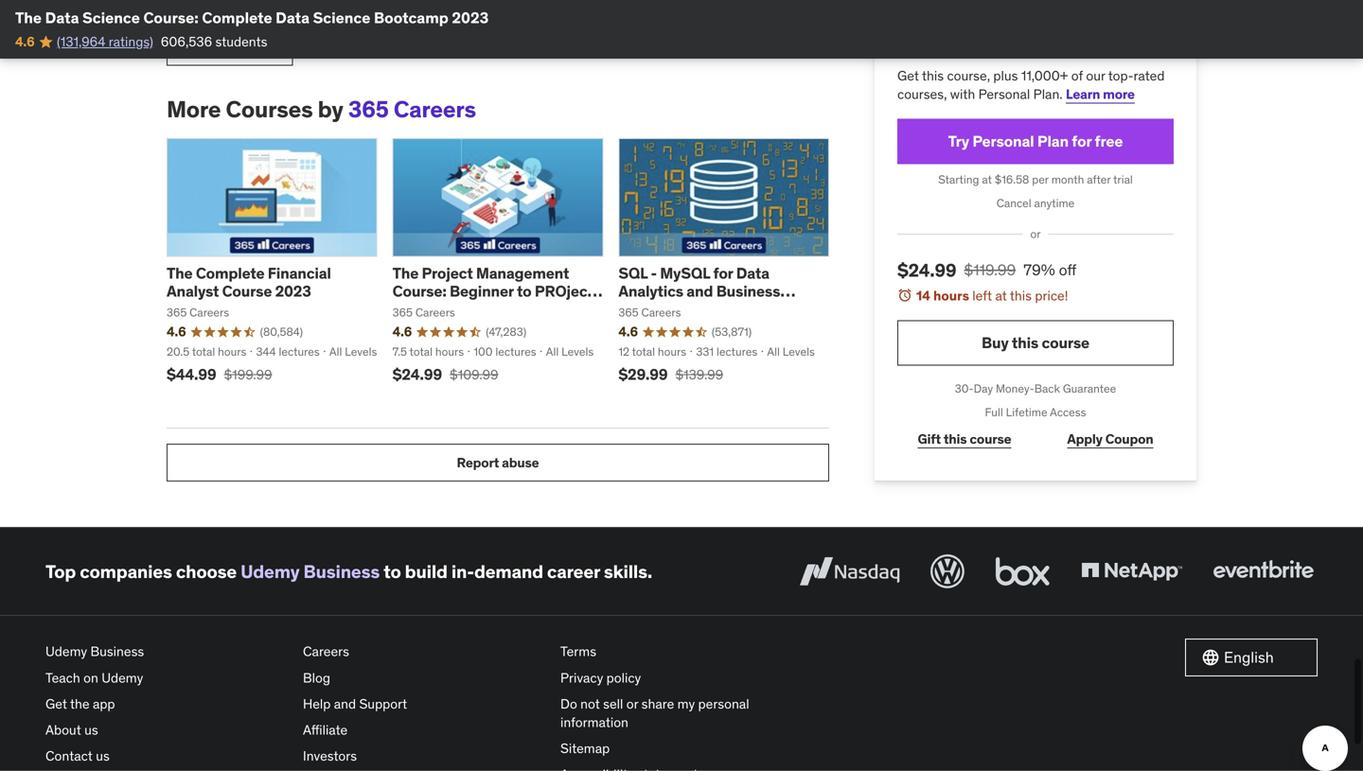 Task type: describe. For each thing, give the bounding box(es) containing it.
english
[[1224, 648, 1274, 667]]

1 vertical spatial at
[[995, 287, 1007, 304]]

share
[[641, 696, 674, 713]]

nasdaq image
[[795, 551, 904, 593]]

cancel
[[996, 196, 1031, 211]]

my
[[677, 696, 695, 713]]

365 up 7.5
[[392, 305, 413, 320]]

udemy's
[[1010, 11, 1085, 34]]

learn more
[[1066, 86, 1135, 103]]

subscribe
[[897, 11, 985, 34]]

0 vertical spatial us
[[84, 722, 98, 739]]

business inside sql - mysql for data analytics and business intelligence
[[716, 282, 780, 301]]

full
[[985, 405, 1003, 420]]

2 science from the left
[[313, 8, 370, 27]]

for for mysql
[[713, 264, 733, 283]]

show
[[179, 38, 214, 55]]

11,000+
[[1021, 67, 1068, 84]]

affiliate link
[[303, 717, 545, 744]]

reviews
[[234, 38, 281, 55]]

investors
[[303, 748, 357, 765]]

analyst
[[167, 282, 219, 301]]

small image
[[1201, 649, 1220, 668]]

sql - mysql for data analytics and business intelligence link
[[618, 264, 795, 319]]

sql - mysql for data analytics and business intelligence
[[618, 264, 780, 319]]

courses
[[897, 35, 966, 58]]

personal inside get this course, plus 11,000+ of our top-rated courses, with personal plan.
[[978, 86, 1030, 103]]

gift
[[918, 430, 941, 448]]

plan
[[1037, 132, 1069, 151]]

to for build
[[383, 560, 401, 583]]

get this course, plus 11,000+ of our top-rated courses, with personal plan.
[[897, 67, 1165, 103]]

do not sell or share my personal information button
[[560, 691, 803, 736]]

0 vertical spatial 2023
[[452, 8, 489, 27]]

30-day money-back guarantee full lifetime access
[[955, 382, 1116, 420]]

eventbrite image
[[1209, 551, 1318, 593]]

and inside sql - mysql for data analytics and business intelligence
[[687, 282, 713, 301]]

careers inside the complete financial analyst course 2023 365 careers
[[189, 305, 229, 320]]

demand
[[474, 560, 543, 583]]

this for get this course, plus 11,000+ of our top-rated courses, with personal plan.
[[922, 67, 944, 84]]

80584 reviews element
[[260, 324, 303, 340]]

blog link
[[303, 665, 545, 691]]

after
[[1087, 172, 1111, 187]]

apply coupon
[[1067, 430, 1153, 448]]

top
[[1089, 11, 1119, 34]]

365 careers for project
[[392, 305, 455, 320]]

$16.58
[[995, 172, 1029, 187]]

about
[[45, 722, 81, 739]]

1 horizontal spatial udemy
[[101, 669, 143, 687]]

all
[[216, 38, 231, 55]]

$24.99 $109.99
[[392, 365, 498, 384]]

12 total hours
[[618, 344, 686, 359]]

careers link
[[303, 639, 545, 665]]

try personal plan for free
[[948, 132, 1123, 151]]

$139.99
[[675, 367, 723, 384]]

bootcamp
[[374, 8, 449, 27]]

not
[[580, 696, 600, 713]]

more courses by 365 careers
[[167, 95, 476, 123]]

at inside starting at $16.58 per month after trial cancel anytime
[[982, 172, 992, 187]]

levels for the project management course: beginner to project manager
[[561, 344, 594, 359]]

project
[[422, 264, 473, 283]]

the for the complete financial analyst course 2023 365 careers
[[167, 264, 193, 283]]

this for gift this course
[[944, 430, 967, 448]]

abuse
[[502, 454, 539, 471]]

in-
[[451, 560, 474, 583]]

53871 reviews element
[[712, 324, 752, 340]]

total for $29.99
[[632, 344, 655, 359]]

of
[[1071, 67, 1083, 84]]

teach
[[45, 669, 80, 687]]

privacy policy link
[[560, 665, 803, 691]]

1 horizontal spatial data
[[276, 8, 310, 27]]

trial
[[1113, 172, 1133, 187]]

365 inside the complete financial analyst course 2023 365 careers
[[167, 305, 187, 320]]

course,
[[947, 67, 990, 84]]

starting
[[938, 172, 979, 187]]

alarm image
[[897, 288, 912, 303]]

get the app link
[[45, 691, 288, 717]]

hours right the 14 at the right of page
[[933, 287, 969, 304]]

(80,584)
[[260, 325, 303, 339]]

lectures for the complete financial analyst course 2023
[[279, 344, 320, 359]]

show all reviews button
[[167, 28, 293, 66]]

analytics
[[618, 282, 683, 301]]

buy
[[982, 333, 1009, 353]]

(131,964 ratings)
[[57, 33, 153, 50]]

sitemap link
[[560, 736, 803, 762]]

course: for complete
[[143, 8, 199, 27]]

help and support link
[[303, 691, 545, 717]]

sql
[[618, 264, 648, 283]]

0 horizontal spatial udemy
[[45, 643, 87, 660]]

financial
[[268, 264, 331, 283]]

beginner
[[450, 282, 514, 301]]

$24.99 for $24.99 $119.99 79% off
[[897, 259, 956, 282]]

total for $44.99
[[192, 344, 215, 359]]

1 vertical spatial personal
[[972, 132, 1034, 151]]

complete inside the complete financial analyst course 2023 365 careers
[[196, 264, 265, 283]]

starting at $16.58 per month after trial cancel anytime
[[938, 172, 1133, 211]]

0 vertical spatial complete
[[202, 8, 272, 27]]

to for project
[[517, 282, 532, 301]]

hours for the project management course: beginner to project manager
[[435, 344, 464, 359]]

to inside subscribe to udemy's top courses
[[989, 11, 1007, 34]]

606,536 students
[[161, 33, 267, 50]]

top-
[[1108, 67, 1134, 84]]

information
[[560, 714, 628, 731]]

off
[[1059, 260, 1077, 280]]

careers inside careers blog help and support affiliate investors
[[303, 643, 349, 660]]

report
[[457, 454, 499, 471]]

show all reviews
[[179, 38, 281, 55]]

affiliate
[[303, 722, 348, 739]]

(53,871)
[[712, 325, 752, 339]]

this left price!
[[1010, 287, 1032, 304]]

sitemap
[[560, 740, 610, 757]]

$199.99
[[224, 367, 272, 384]]

course for buy this course
[[1042, 333, 1089, 353]]

month
[[1051, 172, 1084, 187]]

365 right by
[[348, 95, 389, 123]]

learn
[[1066, 86, 1100, 103]]

$24.99 for $24.99 $109.99
[[392, 365, 442, 384]]

more
[[1103, 86, 1135, 103]]

gift this course
[[918, 430, 1011, 448]]

for for plan
[[1072, 132, 1092, 151]]

career
[[547, 560, 600, 583]]

this for buy this course
[[1012, 333, 1038, 353]]

apply
[[1067, 430, 1103, 448]]

plus
[[993, 67, 1018, 84]]

personal
[[698, 696, 749, 713]]

331 lectures
[[696, 344, 757, 359]]



Task type: vqa. For each thing, say whether or not it's contained in the screenshot.
middle LEVELS
yes



Task type: locate. For each thing, give the bounding box(es) containing it.
all right "100 lectures"
[[546, 344, 559, 359]]

-
[[651, 264, 657, 283]]

0 horizontal spatial 365 careers
[[392, 305, 455, 320]]

1 science from the left
[[82, 8, 140, 27]]

20.5
[[167, 344, 189, 359]]

course down price!
[[1042, 333, 1089, 353]]

4.6 left (131,964
[[15, 33, 35, 50]]

0 vertical spatial udemy
[[241, 560, 300, 583]]

365 down analytics
[[618, 305, 639, 320]]

data
[[45, 8, 79, 27], [276, 8, 310, 27], [736, 264, 769, 283]]

total right 7.5
[[410, 344, 433, 359]]

complete up students
[[202, 8, 272, 27]]

1 horizontal spatial the
[[167, 264, 193, 283]]

terms link
[[560, 639, 803, 665]]

intelligence
[[618, 300, 702, 319]]

3 all from the left
[[767, 344, 780, 359]]

2 vertical spatial business
[[90, 643, 144, 660]]

1 all levels from the left
[[329, 344, 377, 359]]

365 careers
[[392, 305, 455, 320], [618, 305, 681, 320]]

1 horizontal spatial all
[[546, 344, 559, 359]]

do
[[560, 696, 577, 713]]

2 horizontal spatial lectures
[[717, 344, 757, 359]]

0 vertical spatial for
[[1072, 132, 1092, 151]]

0 horizontal spatial 2023
[[275, 282, 311, 301]]

365 careers link
[[348, 95, 476, 123]]

$24.99 up the 14 at the right of page
[[897, 259, 956, 282]]

365
[[348, 95, 389, 123], [167, 305, 187, 320], [392, 305, 413, 320], [618, 305, 639, 320]]

0 horizontal spatial $24.99
[[392, 365, 442, 384]]

get left 'the'
[[45, 696, 67, 713]]

1 horizontal spatial science
[[313, 8, 370, 27]]

business left build
[[303, 560, 380, 583]]

365 down "analyst"
[[167, 305, 187, 320]]

0 vertical spatial personal
[[978, 86, 1030, 103]]

udemy right choose
[[241, 560, 300, 583]]

guarantee
[[1063, 382, 1116, 396]]

gift this course link
[[897, 420, 1032, 458]]

1 vertical spatial udemy
[[45, 643, 87, 660]]

2 horizontal spatial to
[[989, 11, 1007, 34]]

0 horizontal spatial at
[[982, 172, 992, 187]]

business up on
[[90, 643, 144, 660]]

(47,283)
[[486, 325, 526, 339]]

course inside buy this course button
[[1042, 333, 1089, 353]]

for inside sql - mysql for data analytics and business intelligence
[[713, 264, 733, 283]]

course: up 606,536
[[143, 8, 199, 27]]

business inside udemy business teach on udemy get the app about us contact us
[[90, 643, 144, 660]]

1 vertical spatial course:
[[392, 282, 446, 301]]

1 vertical spatial $24.99
[[392, 365, 442, 384]]

1 horizontal spatial and
[[687, 282, 713, 301]]

1 horizontal spatial business
[[303, 560, 380, 583]]

0 vertical spatial get
[[897, 67, 919, 84]]

english button
[[1185, 639, 1318, 677]]

hours for sql - mysql for data analytics and business intelligence
[[658, 344, 686, 359]]

all levels right 331 lectures
[[767, 344, 815, 359]]

get inside udemy business teach on udemy get the app about us contact us
[[45, 696, 67, 713]]

this up courses,
[[922, 67, 944, 84]]

all levels for sql - mysql for data analytics and business intelligence
[[767, 344, 815, 359]]

subscribe to udemy's top courses
[[897, 11, 1119, 58]]

1 vertical spatial us
[[96, 748, 110, 765]]

personal
[[978, 86, 1030, 103], [972, 132, 1034, 151]]

0 vertical spatial or
[[1030, 227, 1041, 242]]

0 horizontal spatial course
[[970, 430, 1011, 448]]

or right sell
[[626, 696, 638, 713]]

hours up $24.99 $109.99
[[435, 344, 464, 359]]

to left build
[[383, 560, 401, 583]]

0 horizontal spatial and
[[334, 696, 356, 713]]

lectures
[[279, 344, 320, 359], [495, 344, 536, 359], [717, 344, 757, 359]]

the
[[70, 696, 90, 713]]

personal down plus on the top
[[978, 86, 1030, 103]]

0 vertical spatial to
[[989, 11, 1007, 34]]

2 vertical spatial udemy
[[101, 669, 143, 687]]

courses
[[226, 95, 313, 123]]

2 horizontal spatial levels
[[783, 344, 815, 359]]

1 horizontal spatial $24.99
[[897, 259, 956, 282]]

2023 right bootcamp
[[452, 8, 489, 27]]

to inside 'the project management course: beginner to project manager'
[[517, 282, 532, 301]]

365 careers up 7.5 total hours
[[392, 305, 455, 320]]

2 horizontal spatial business
[[716, 282, 780, 301]]

4.6 up the 20.5 at top left
[[167, 323, 186, 340]]

mysql
[[660, 264, 710, 283]]

0 vertical spatial udemy business link
[[241, 560, 380, 583]]

course inside gift this course link
[[970, 430, 1011, 448]]

course down full
[[970, 430, 1011, 448]]

buy this course
[[982, 333, 1089, 353]]

1 vertical spatial business
[[303, 560, 380, 583]]

and right analytics
[[687, 282, 713, 301]]

3 lectures from the left
[[717, 344, 757, 359]]

1 levels from the left
[[345, 344, 377, 359]]

day
[[974, 382, 993, 396]]

get inside get this course, plus 11,000+ of our top-rated courses, with personal plan.
[[897, 67, 919, 84]]

this right buy
[[1012, 333, 1038, 353]]

on
[[83, 669, 98, 687]]

1 horizontal spatial levels
[[561, 344, 594, 359]]

the complete financial analyst course 2023 365 careers
[[167, 264, 331, 320]]

try personal plan for free link
[[897, 119, 1174, 164]]

2 horizontal spatial the
[[392, 264, 418, 283]]

science
[[82, 8, 140, 27], [313, 8, 370, 27]]

0 vertical spatial course
[[1042, 333, 1089, 353]]

levels for sql - mysql for data analytics and business intelligence
[[783, 344, 815, 359]]

careers down analytics
[[641, 305, 681, 320]]

to left udemy's
[[989, 11, 1007, 34]]

$29.99
[[618, 365, 668, 384]]

1 total from the left
[[192, 344, 215, 359]]

careers
[[394, 95, 476, 123], [189, 305, 229, 320], [415, 305, 455, 320], [641, 305, 681, 320], [303, 643, 349, 660]]

all right 344 lectures on the top of page
[[329, 344, 342, 359]]

lectures down 47283 reviews element
[[495, 344, 536, 359]]

or inside terms privacy policy do not sell or share my personal information sitemap
[[626, 696, 638, 713]]

course: up 7.5 total hours
[[392, 282, 446, 301]]

rated
[[1134, 67, 1165, 84]]

more
[[167, 95, 221, 123]]

1 horizontal spatial lectures
[[495, 344, 536, 359]]

companies
[[80, 560, 172, 583]]

2 horizontal spatial data
[[736, 264, 769, 283]]

students
[[215, 33, 267, 50]]

lectures for sql - mysql for data analytics and business intelligence
[[717, 344, 757, 359]]

4.6 for the complete financial analyst course 2023
[[167, 323, 186, 340]]

2 horizontal spatial all
[[767, 344, 780, 359]]

lectures down 80584 reviews element
[[279, 344, 320, 359]]

$24.99
[[897, 259, 956, 282], [392, 365, 442, 384]]

0 horizontal spatial data
[[45, 8, 79, 27]]

this inside get this course, plus 11,000+ of our top-rated courses, with personal plan.
[[922, 67, 944, 84]]

lectures for the project management course: beginner to project manager
[[495, 344, 536, 359]]

1 vertical spatial and
[[334, 696, 356, 713]]

3 all levels from the left
[[767, 344, 815, 359]]

science left bootcamp
[[313, 8, 370, 27]]

netapp image
[[1077, 551, 1186, 593]]

left
[[972, 287, 992, 304]]

1 horizontal spatial total
[[410, 344, 433, 359]]

2 levels from the left
[[561, 344, 594, 359]]

total right the 20.5 at top left
[[192, 344, 215, 359]]

data inside sql - mysql for data analytics and business intelligence
[[736, 264, 769, 283]]

2 lectures from the left
[[495, 344, 536, 359]]

business up (53,871)
[[716, 282, 780, 301]]

1 horizontal spatial 365 careers
[[618, 305, 681, 320]]

$109.99
[[450, 367, 498, 384]]

at right left
[[995, 287, 1007, 304]]

0 horizontal spatial course:
[[143, 8, 199, 27]]

7.5
[[392, 344, 407, 359]]

the inside 'the project management course: beginner to project manager'
[[392, 264, 418, 283]]

science up '(131,964 ratings)'
[[82, 8, 140, 27]]

2 horizontal spatial all levels
[[767, 344, 815, 359]]

plan.
[[1033, 86, 1063, 103]]

levels left 7.5
[[345, 344, 377, 359]]

4.6 up 7.5
[[392, 323, 412, 340]]

course
[[222, 282, 272, 301]]

all for the complete financial analyst course 2023
[[329, 344, 342, 359]]

this inside button
[[1012, 333, 1038, 353]]

lectures down 53871 reviews element at the right
[[717, 344, 757, 359]]

1 horizontal spatial course
[[1042, 333, 1089, 353]]

0 vertical spatial at
[[982, 172, 992, 187]]

0 vertical spatial course:
[[143, 8, 199, 27]]

2023 inside the complete financial analyst course 2023 365 careers
[[275, 282, 311, 301]]

1 vertical spatial or
[[626, 696, 638, 713]]

47283 reviews element
[[486, 324, 526, 340]]

0 horizontal spatial levels
[[345, 344, 377, 359]]

udemy
[[241, 560, 300, 583], [45, 643, 87, 660], [101, 669, 143, 687]]

1 vertical spatial complete
[[196, 264, 265, 283]]

box image
[[991, 551, 1054, 593]]

or
[[1030, 227, 1041, 242], [626, 696, 638, 713]]

by
[[318, 95, 343, 123]]

3 total from the left
[[632, 344, 655, 359]]

for left free
[[1072, 132, 1092, 151]]

the
[[15, 8, 42, 27], [167, 264, 193, 283], [392, 264, 418, 283]]

$24.99 down 7.5 total hours
[[392, 365, 442, 384]]

for right mysql
[[713, 264, 733, 283]]

learn more link
[[1066, 86, 1135, 103]]

4.6 for the project management course: beginner to project manager
[[392, 323, 412, 340]]

3 levels from the left
[[783, 344, 815, 359]]

2 total from the left
[[410, 344, 433, 359]]

0 vertical spatial business
[[716, 282, 780, 301]]

hours up $44.99 $199.99
[[218, 344, 246, 359]]

careers down bootcamp
[[394, 95, 476, 123]]

to
[[989, 11, 1007, 34], [517, 282, 532, 301], [383, 560, 401, 583]]

course:
[[143, 8, 199, 27], [392, 282, 446, 301]]

levels right 331 lectures
[[783, 344, 815, 359]]

hours for the complete financial analyst course 2023
[[218, 344, 246, 359]]

all
[[329, 344, 342, 359], [546, 344, 559, 359], [767, 344, 780, 359]]

2023 up (80,584)
[[275, 282, 311, 301]]

331
[[696, 344, 714, 359]]

skills.
[[604, 560, 652, 583]]

for inside try personal plan for free link
[[1072, 132, 1092, 151]]

complete
[[202, 8, 272, 27], [196, 264, 265, 283]]

all for the project management course: beginner to project manager
[[546, 344, 559, 359]]

2 365 careers from the left
[[618, 305, 681, 320]]

0 horizontal spatial total
[[192, 344, 215, 359]]

udemy business teach on udemy get the app about us contact us
[[45, 643, 144, 765]]

about us link
[[45, 717, 288, 744]]

0 horizontal spatial business
[[90, 643, 144, 660]]

1 horizontal spatial 2023
[[452, 8, 489, 27]]

course: for beginner
[[392, 282, 446, 301]]

total for $24.99
[[410, 344, 433, 359]]

and inside careers blog help and support affiliate investors
[[334, 696, 356, 713]]

volkswagen image
[[927, 551, 968, 593]]

udemy up teach
[[45, 643, 87, 660]]

all levels left "12"
[[546, 344, 594, 359]]

personal up $16.58
[[972, 132, 1034, 151]]

for
[[1072, 132, 1092, 151], [713, 264, 733, 283]]

get up courses,
[[897, 67, 919, 84]]

policy
[[606, 669, 641, 687]]

all levels for the complete financial analyst course 2023
[[329, 344, 377, 359]]

udemy right on
[[101, 669, 143, 687]]

course for gift this course
[[970, 430, 1011, 448]]

and right help
[[334, 696, 356, 713]]

1 horizontal spatial all levels
[[546, 344, 594, 359]]

1 horizontal spatial to
[[517, 282, 532, 301]]

all levels for the project management course: beginner to project manager
[[546, 344, 594, 359]]

365 careers for -
[[618, 305, 681, 320]]

this right gift
[[944, 430, 967, 448]]

report abuse
[[457, 454, 539, 471]]

100 lectures
[[474, 344, 536, 359]]

1 vertical spatial get
[[45, 696, 67, 713]]

buy this course button
[[897, 321, 1174, 366]]

0 horizontal spatial all
[[329, 344, 342, 359]]

at left $16.58
[[982, 172, 992, 187]]

top
[[45, 560, 76, 583]]

365 careers down analytics
[[618, 305, 681, 320]]

to left project on the left top of the page
[[517, 282, 532, 301]]

us right about
[[84, 722, 98, 739]]

contact
[[45, 748, 93, 765]]

complete left the financial
[[196, 264, 265, 283]]

us right contact
[[96, 748, 110, 765]]

hours up $29.99 $139.99
[[658, 344, 686, 359]]

careers up blog
[[303, 643, 349, 660]]

4.6 up "12"
[[618, 323, 638, 340]]

1 vertical spatial for
[[713, 264, 733, 283]]

the for the project management course: beginner to project manager
[[392, 264, 418, 283]]

the inside the complete financial analyst course 2023 365 careers
[[167, 264, 193, 283]]

udemy business link
[[241, 560, 380, 583], [45, 639, 288, 665]]

get
[[897, 67, 919, 84], [45, 696, 67, 713]]

1 vertical spatial udemy business link
[[45, 639, 288, 665]]

the complete financial analyst course 2023 link
[[167, 264, 331, 301]]

14
[[916, 287, 930, 304]]

1 horizontal spatial course:
[[392, 282, 446, 301]]

2 all from the left
[[546, 344, 559, 359]]

management
[[476, 264, 569, 283]]

or up 79%
[[1030, 227, 1041, 242]]

4.6 for sql - mysql for data analytics and business intelligence
[[618, 323, 638, 340]]

levels left "12"
[[561, 344, 594, 359]]

0 horizontal spatial the
[[15, 8, 42, 27]]

1 vertical spatial 2023
[[275, 282, 311, 301]]

2 vertical spatial to
[[383, 560, 401, 583]]

total right "12"
[[632, 344, 655, 359]]

0 horizontal spatial lectures
[[279, 344, 320, 359]]

all for sql - mysql for data analytics and business intelligence
[[767, 344, 780, 359]]

course: inside 'the project management course: beginner to project manager'
[[392, 282, 446, 301]]

1 horizontal spatial at
[[995, 287, 1007, 304]]

coupon
[[1105, 430, 1153, 448]]

the data science course: complete data science bootcamp 2023
[[15, 8, 489, 27]]

0 horizontal spatial science
[[82, 8, 140, 27]]

2 all levels from the left
[[546, 344, 594, 359]]

2 horizontal spatial udemy
[[241, 560, 300, 583]]

data up (53,871)
[[736, 264, 769, 283]]

0 horizontal spatial for
[[713, 264, 733, 283]]

1 horizontal spatial for
[[1072, 132, 1092, 151]]

the for the data science course: complete data science bootcamp 2023
[[15, 8, 42, 27]]

0 horizontal spatial all levels
[[329, 344, 377, 359]]

1 horizontal spatial or
[[1030, 227, 1041, 242]]

0 horizontal spatial get
[[45, 696, 67, 713]]

14 hours left at this price!
[[916, 287, 1068, 304]]

with
[[950, 86, 975, 103]]

0 vertical spatial and
[[687, 282, 713, 301]]

data up reviews
[[276, 8, 310, 27]]

terms
[[560, 643, 596, 660]]

1 vertical spatial to
[[517, 282, 532, 301]]

1 vertical spatial course
[[970, 430, 1011, 448]]

1 lectures from the left
[[279, 344, 320, 359]]

2 horizontal spatial total
[[632, 344, 655, 359]]

careers blog help and support affiliate investors
[[303, 643, 407, 765]]

0 horizontal spatial or
[[626, 696, 638, 713]]

0 vertical spatial $24.99
[[897, 259, 956, 282]]

lifetime
[[1006, 405, 1047, 420]]

1 horizontal spatial get
[[897, 67, 919, 84]]

$44.99 $199.99
[[167, 365, 272, 384]]

1 all from the left
[[329, 344, 342, 359]]

support
[[359, 696, 407, 713]]

careers down "analyst"
[[189, 305, 229, 320]]

0 horizontal spatial to
[[383, 560, 401, 583]]

back
[[1034, 382, 1060, 396]]

1 365 careers from the left
[[392, 305, 455, 320]]

data up (131,964
[[45, 8, 79, 27]]

all right 331 lectures
[[767, 344, 780, 359]]

careers up 7.5 total hours
[[415, 305, 455, 320]]

all levels left 7.5
[[329, 344, 377, 359]]



